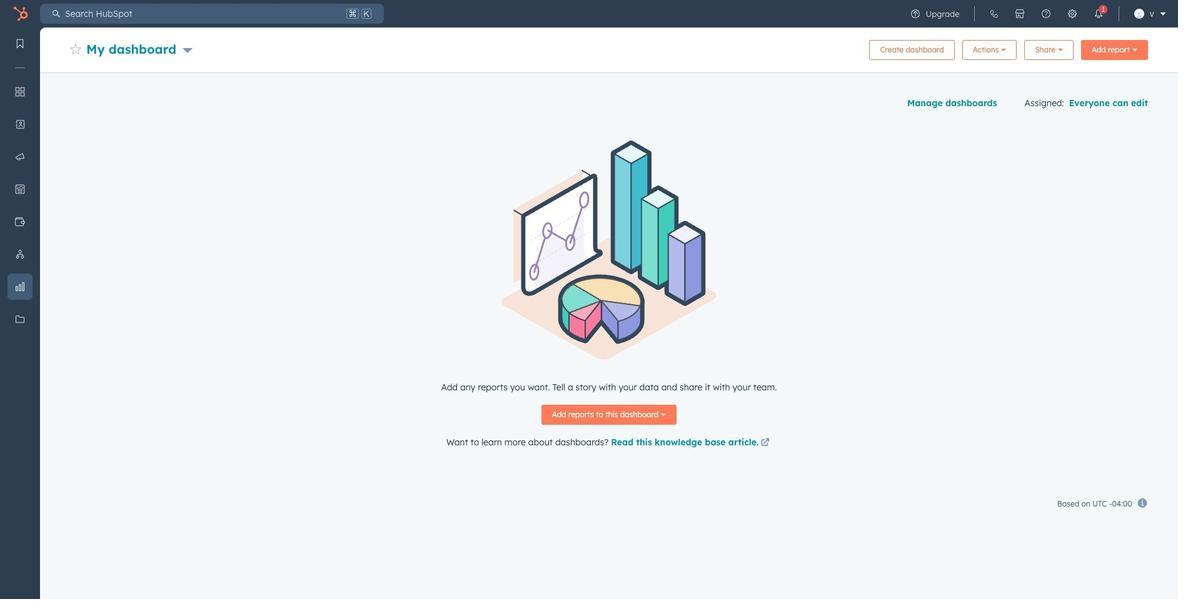 Task type: locate. For each thing, give the bounding box(es) containing it.
banner
[[70, 36, 1148, 60]]

0 horizontal spatial menu
[[0, 28, 40, 568]]

Search HubSpot search field
[[60, 4, 344, 24]]

link opens in a new window image
[[761, 436, 770, 451], [761, 439, 770, 448]]

menu
[[903, 0, 1171, 28], [0, 28, 40, 568]]

notifications: 1 unseen image
[[1094, 9, 1104, 19]]

1 link opens in a new window image from the top
[[761, 436, 770, 451]]

1 horizontal spatial menu
[[903, 0, 1171, 28]]

bookmarks primary navigation item image
[[15, 39, 25, 49]]

help image
[[1041, 9, 1051, 19]]

jacob rogers image
[[1135, 9, 1145, 19]]

settings image
[[1068, 9, 1078, 19]]



Task type: vqa. For each thing, say whether or not it's contained in the screenshot.
the Template button
no



Task type: describe. For each thing, give the bounding box(es) containing it.
2 link opens in a new window image from the top
[[761, 439, 770, 448]]

marketplaces image
[[1015, 9, 1025, 19]]



